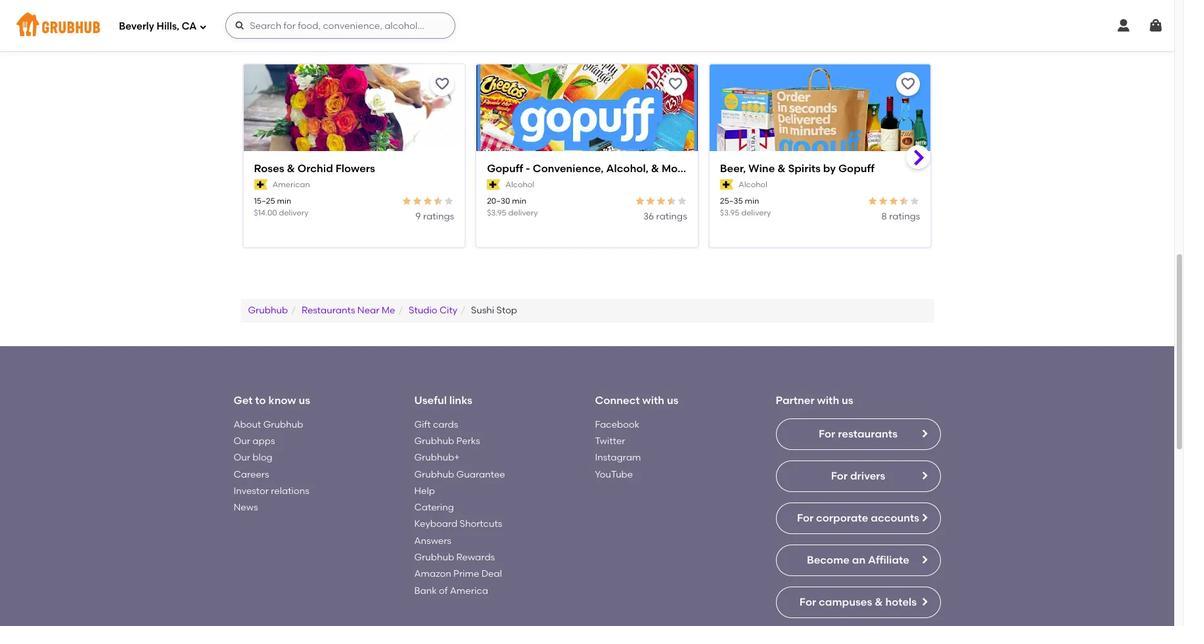 Task type: locate. For each thing, give the bounding box(es) containing it.
2 horizontal spatial delivery
[[742, 208, 771, 217]]

1 vertical spatial our
[[234, 452, 250, 464]]

beer, wine & spirits by gopuff
[[720, 163, 875, 175]]

0 horizontal spatial to
[[255, 394, 266, 407]]

right image right hotels
[[919, 597, 930, 607]]

2 us from the left
[[667, 394, 679, 407]]

1 our from the top
[[234, 436, 250, 447]]

fastest
[[312, 32, 360, 49]]

3 delivery from the left
[[742, 208, 771, 217]]

deal
[[482, 569, 502, 580]]

ratings right 8
[[890, 211, 921, 222]]

1 min from the left
[[277, 197, 291, 206]]

blog
[[253, 452, 273, 464]]

right image right affiliate at the bottom of page
[[919, 555, 930, 565]]

2 save this restaurant button from the left
[[664, 72, 687, 96]]

3 right image from the top
[[919, 555, 930, 565]]

$3.95 inside 20–30 min $3.95 delivery
[[487, 208, 507, 217]]

answers link
[[414, 536, 452, 547]]

for left campuses
[[800, 596, 816, 608]]

gopuff right by
[[839, 163, 875, 175]]

grubhub perks link
[[414, 436, 480, 447]]

2 gopuff from the left
[[839, 163, 875, 175]]

amazon prime deal link
[[414, 569, 502, 580]]

us right connect
[[667, 394, 679, 407]]

grubhub guarantee link
[[414, 469, 505, 480]]

delivery inside 15–25 min $14.00 delivery
[[279, 208, 309, 217]]

for for for corporate accounts
[[797, 512, 814, 524]]

1 horizontal spatial save this restaurant button
[[664, 72, 687, 96]]

get
[[234, 394, 253, 407]]

with right connect
[[643, 394, 665, 407]]

gift
[[414, 419, 431, 430]]

$3.95 inside 25–35 min $3.95 delivery
[[720, 208, 740, 217]]

bank of america link
[[414, 585, 488, 597]]

for drivers link
[[776, 461, 941, 492]]

wine
[[749, 163, 775, 175]]

grubhub
[[248, 305, 288, 316], [263, 419, 303, 430], [414, 436, 454, 447], [414, 469, 454, 480], [414, 552, 454, 563]]

$3.95 down 20–30
[[487, 208, 507, 217]]

min inside 20–30 min $3.95 delivery
[[512, 197, 527, 206]]

with right partner
[[817, 394, 840, 407]]

1 ratings from the left
[[423, 211, 454, 222]]

grubhub down 'grubhub+' link
[[414, 469, 454, 480]]

us for partner with us
[[842, 394, 854, 407]]

investor relations link
[[234, 486, 310, 497]]

links
[[449, 394, 473, 407]]

save this restaurant image
[[668, 76, 684, 92], [901, 76, 917, 92]]

0 horizontal spatial save this restaurant button
[[431, 72, 454, 96]]

alcohol,
[[606, 163, 649, 175]]

delivery down 25–35
[[742, 208, 771, 217]]

apps
[[253, 436, 275, 447]]

grubhub left restaurants
[[248, 305, 288, 316]]

svg image
[[1116, 18, 1132, 34], [1148, 18, 1164, 34], [199, 23, 207, 31]]

help link
[[414, 486, 435, 497]]

2 our from the top
[[234, 452, 250, 464]]

min for gopuff
[[512, 197, 527, 206]]

us right know
[[299, 394, 310, 407]]

ratings
[[423, 211, 454, 222], [656, 211, 687, 222], [890, 211, 921, 222]]

alcohol for wine
[[739, 180, 768, 189]]

perks
[[457, 436, 480, 447]]

$14.00
[[254, 208, 277, 217]]

for restaurants link
[[776, 419, 941, 450]]

ratings right 9
[[423, 211, 454, 222]]

3 save this restaurant button from the left
[[897, 72, 921, 96]]

right image right restaurants
[[919, 428, 930, 439]]

ca
[[182, 20, 197, 32]]

guarantee
[[457, 469, 505, 480]]

15–25 min $14.00 delivery
[[254, 197, 309, 217]]

gopuff left -
[[487, 163, 523, 175]]

ratings for gopuff - convenience, alcohol, & more
[[656, 211, 687, 222]]

delivery inside 25–35 min $3.95 delivery
[[742, 208, 771, 217]]

1 horizontal spatial svg image
[[1116, 18, 1132, 34]]

2 horizontal spatial us
[[842, 394, 854, 407]]

our up careers link
[[234, 452, 250, 464]]

& up american
[[287, 163, 295, 175]]

for left corporate
[[797, 512, 814, 524]]

1 horizontal spatial alcohol
[[739, 180, 768, 189]]

news
[[234, 502, 258, 513]]

8
[[882, 211, 887, 222]]

connect
[[595, 394, 640, 407]]

2 horizontal spatial min
[[745, 197, 759, 206]]

grubhub+
[[414, 452, 460, 464]]

1 right image from the top
[[919, 428, 930, 439]]

grubhub down gift cards link
[[414, 436, 454, 447]]

delivery
[[279, 208, 309, 217], [508, 208, 538, 217], [742, 208, 771, 217]]

0 horizontal spatial with
[[643, 394, 665, 407]]

2 alcohol from the left
[[739, 180, 768, 189]]

for for for drivers
[[831, 470, 848, 482]]

grubhub link
[[248, 305, 288, 316]]

right image for for restaurants
[[919, 428, 930, 439]]

with for connect
[[643, 394, 665, 407]]

2 delivery from the left
[[508, 208, 538, 217]]

right image inside for drivers "link"
[[919, 470, 930, 481]]

subscription pass image
[[254, 180, 267, 190]]

subscription pass image
[[487, 180, 500, 190], [720, 180, 734, 190]]

0 horizontal spatial us
[[299, 394, 310, 407]]

25–35
[[720, 197, 743, 206]]

& right wine at the top
[[778, 163, 786, 175]]

us for connect with us
[[667, 394, 679, 407]]

roses & orchid flowers
[[254, 163, 375, 175]]

sushi stop
[[471, 305, 517, 316]]

$3.95
[[487, 208, 507, 217], [720, 208, 740, 217]]

1 horizontal spatial us
[[667, 394, 679, 407]]

1 delivery from the left
[[279, 208, 309, 217]]

1 horizontal spatial save this restaurant image
[[901, 76, 917, 92]]

for down partner with us
[[819, 428, 836, 440]]

1 save this restaurant button from the left
[[431, 72, 454, 96]]

delivery for -
[[508, 208, 538, 217]]

grubhub+ link
[[414, 452, 460, 464]]

min inside 15–25 min $14.00 delivery
[[277, 197, 291, 206]]

right image inside for campuses & hotels link
[[919, 597, 930, 607]]

1 horizontal spatial subscription pass image
[[720, 180, 734, 190]]

delivery down 20–30
[[508, 208, 538, 217]]

2 right image from the top
[[919, 470, 930, 481]]

0 horizontal spatial svg image
[[199, 23, 207, 31]]

3 min from the left
[[745, 197, 759, 206]]

& inside 'link'
[[778, 163, 786, 175]]

2 horizontal spatial save this restaurant button
[[897, 72, 921, 96]]

useful links
[[414, 394, 473, 407]]

min right 20–30
[[512, 197, 527, 206]]

1 gopuff from the left
[[487, 163, 523, 175]]

by
[[824, 163, 836, 175]]

2 save this restaurant image from the left
[[901, 76, 917, 92]]

useful
[[414, 394, 447, 407]]

1 horizontal spatial $3.95
[[720, 208, 740, 217]]

us up for restaurants on the right bottom
[[842, 394, 854, 407]]

1 alcohol from the left
[[506, 180, 534, 189]]

save this restaurant image for gopuff - convenience, alcohol, & more
[[668, 76, 684, 92]]

0 horizontal spatial alcohol
[[506, 180, 534, 189]]

for for for campuses & hotels
[[800, 596, 816, 608]]

min for beer,
[[745, 197, 759, 206]]

alcohol for -
[[506, 180, 534, 189]]

right image for become an affiliate
[[919, 555, 930, 565]]

delivery inside 20–30 min $3.95 delivery
[[508, 208, 538, 217]]

grubhub down answers
[[414, 552, 454, 563]]

grubhub down know
[[263, 419, 303, 430]]

min down american
[[277, 197, 291, 206]]

beer,
[[720, 163, 746, 175]]

right image for for drivers
[[919, 470, 930, 481]]

0 horizontal spatial ratings
[[423, 211, 454, 222]]

2 ratings from the left
[[656, 211, 687, 222]]

1 save this restaurant image from the left
[[668, 76, 684, 92]]

1 horizontal spatial to
[[363, 32, 378, 49]]

gopuff - convenience, alcohol, & more logo image
[[477, 65, 698, 174]]

for campuses & hotels link
[[776, 587, 941, 618]]

1 horizontal spatial delivery
[[508, 208, 538, 217]]

for left drivers
[[831, 470, 848, 482]]

delivery down american
[[279, 208, 309, 217]]

svg image
[[235, 20, 245, 31]]

1 horizontal spatial gopuff
[[839, 163, 875, 175]]

alcohol down -
[[506, 180, 534, 189]]

youtube
[[595, 469, 633, 480]]

subscription pass image up 20–30
[[487, 180, 500, 190]]

0 horizontal spatial min
[[277, 197, 291, 206]]

subscription pass image up 25–35
[[720, 180, 734, 190]]

our down the about
[[234, 436, 250, 447]]

shortcuts
[[460, 519, 502, 530]]

for inside "link"
[[831, 470, 848, 482]]

become
[[807, 554, 850, 566]]

2 $3.95 from the left
[[720, 208, 740, 217]]

to
[[363, 32, 378, 49], [255, 394, 266, 407]]

gopuff
[[487, 163, 523, 175], [839, 163, 875, 175]]

know
[[269, 394, 296, 407]]

min inside 25–35 min $3.95 delivery
[[745, 197, 759, 206]]

0 horizontal spatial gopuff
[[487, 163, 523, 175]]

keyboard
[[414, 519, 458, 530]]

star icon image
[[402, 196, 412, 207], [412, 196, 423, 207], [423, 196, 433, 207], [433, 196, 444, 207], [433, 196, 444, 207], [444, 196, 454, 207], [635, 196, 645, 207], [645, 196, 656, 207], [656, 196, 666, 207], [666, 196, 677, 207], [666, 196, 677, 207], [677, 196, 687, 207], [868, 196, 878, 207], [878, 196, 889, 207], [889, 196, 900, 207], [900, 196, 910, 207], [900, 196, 910, 207], [910, 196, 921, 207]]

8 ratings
[[882, 211, 921, 222]]

20–30 min $3.95 delivery
[[487, 197, 538, 217]]

0 horizontal spatial save this restaurant image
[[668, 76, 684, 92]]

1 horizontal spatial with
[[817, 394, 840, 407]]

right image inside become an affiliate link
[[919, 555, 930, 565]]

1 subscription pass image from the left
[[487, 180, 500, 190]]

hills,
[[157, 20, 179, 32]]

0 horizontal spatial $3.95
[[487, 208, 507, 217]]

right image inside for restaurants link
[[919, 428, 930, 439]]

2 horizontal spatial ratings
[[890, 211, 921, 222]]

1 $3.95 from the left
[[487, 208, 507, 217]]

alcohol
[[506, 180, 534, 189], [739, 180, 768, 189]]

1 horizontal spatial ratings
[[656, 211, 687, 222]]

2 subscription pass image from the left
[[720, 180, 734, 190]]

right image
[[919, 428, 930, 439], [919, 470, 930, 481], [919, 555, 930, 565], [919, 597, 930, 607]]

spirits
[[788, 163, 821, 175]]

0 horizontal spatial delivery
[[279, 208, 309, 217]]

to left "you"
[[363, 32, 378, 49]]

alcohol down wine at the top
[[739, 180, 768, 189]]

us
[[299, 394, 310, 407], [667, 394, 679, 407], [842, 394, 854, 407]]

3 ratings from the left
[[890, 211, 921, 222]]

right image up right icon
[[919, 470, 930, 481]]

2 min from the left
[[512, 197, 527, 206]]

1 vertical spatial to
[[255, 394, 266, 407]]

0 horizontal spatial subscription pass image
[[487, 180, 500, 190]]

1 horizontal spatial min
[[512, 197, 527, 206]]

4 right image from the top
[[919, 597, 930, 607]]

2 with from the left
[[817, 394, 840, 407]]

0 vertical spatial our
[[234, 436, 250, 447]]

$3.95 down 25–35
[[720, 208, 740, 217]]

1 with from the left
[[643, 394, 665, 407]]

ratings right 36
[[656, 211, 687, 222]]

min right 25–35
[[745, 197, 759, 206]]

amazon
[[414, 569, 451, 580]]

with for partner
[[817, 394, 840, 407]]

gopuff - convenience, alcohol, & more link
[[487, 162, 688, 177]]

&
[[287, 163, 295, 175], [651, 163, 659, 175], [778, 163, 786, 175], [875, 596, 883, 608]]

to right get
[[255, 394, 266, 407]]

3 us from the left
[[842, 394, 854, 407]]

& left 'more'
[[651, 163, 659, 175]]

$3.95 for gopuff - convenience, alcohol, & more
[[487, 208, 507, 217]]



Task type: describe. For each thing, give the bounding box(es) containing it.
catering link
[[414, 502, 454, 513]]

beverly hills, ca
[[119, 20, 197, 32]]

roses & orchid flowers logo image
[[244, 65, 465, 174]]

instagram link
[[595, 452, 641, 464]]

partner with us
[[776, 394, 854, 407]]

gift cards grubhub perks grubhub+ grubhub guarantee help catering keyboard shortcuts answers grubhub rewards amazon prime deal bank of america
[[414, 419, 505, 597]]

Search for food, convenience, alcohol... search field
[[226, 12, 456, 39]]

right image
[[919, 513, 930, 523]]

gift cards link
[[414, 419, 458, 430]]

beer, wine & spirits by gopuff logo image
[[710, 65, 931, 174]]

get to know us
[[234, 394, 310, 407]]

you
[[381, 32, 406, 49]]

subscription pass image for beer,
[[720, 180, 734, 190]]

$3.95 for beer, wine & spirits by gopuff
[[720, 208, 740, 217]]

corporate
[[816, 512, 869, 524]]

facebook link
[[595, 419, 640, 430]]

restaurants
[[838, 428, 898, 440]]

for campuses & hotels
[[800, 596, 917, 608]]

main navigation navigation
[[0, 0, 1175, 51]]

-
[[526, 163, 530, 175]]

delivered
[[243, 32, 309, 49]]

save this restaurant button for roses & orchid flowers
[[431, 72, 454, 96]]

city
[[440, 305, 458, 316]]

beer, wine & spirits by gopuff link
[[720, 162, 921, 177]]

america
[[450, 585, 488, 597]]

roses
[[254, 163, 284, 175]]

more
[[662, 163, 688, 175]]

for for for restaurants
[[819, 428, 836, 440]]

of
[[439, 585, 448, 597]]

9 ratings
[[416, 211, 454, 222]]

for drivers
[[831, 470, 886, 482]]

relations
[[271, 486, 310, 497]]

& left hotels
[[875, 596, 883, 608]]

save this restaurant image
[[435, 76, 450, 92]]

gopuff inside 'link'
[[839, 163, 875, 175]]

studio city
[[409, 305, 458, 316]]

youtube link
[[595, 469, 633, 480]]

affiliate
[[868, 554, 910, 566]]

american
[[273, 180, 310, 189]]

about
[[234, 419, 261, 430]]

careers link
[[234, 469, 269, 480]]

restaurants near me link
[[302, 305, 395, 316]]

our apps link
[[234, 436, 275, 447]]

36
[[643, 211, 654, 222]]

ratings for roses & orchid flowers
[[423, 211, 454, 222]]

ratings for beer, wine & spirits by gopuff
[[890, 211, 921, 222]]

campuses
[[819, 596, 872, 608]]

partner
[[776, 394, 815, 407]]

sushi
[[471, 305, 494, 316]]

prime
[[454, 569, 479, 580]]

answers
[[414, 536, 452, 547]]

catering
[[414, 502, 454, 513]]

restaurants near me
[[302, 305, 395, 316]]

hotels
[[886, 596, 917, 608]]

save this restaurant button for beer, wine & spirits by gopuff
[[897, 72, 921, 96]]

gopuff - convenience, alcohol, & more
[[487, 163, 688, 175]]

instagram
[[595, 452, 641, 464]]

delivery for &
[[279, 208, 309, 217]]

for corporate accounts link
[[776, 503, 941, 534]]

min for roses
[[277, 197, 291, 206]]

cards
[[433, 419, 458, 430]]

me
[[382, 305, 395, 316]]

grubhub inside about grubhub our apps our blog careers investor relations news
[[263, 419, 303, 430]]

bank
[[414, 585, 437, 597]]

orchid
[[298, 163, 333, 175]]

0 vertical spatial to
[[363, 32, 378, 49]]

delivery for wine
[[742, 208, 771, 217]]

twitter link
[[595, 436, 625, 447]]

for restaurants
[[819, 428, 898, 440]]

15–25
[[254, 197, 275, 206]]

help
[[414, 486, 435, 497]]

2 horizontal spatial svg image
[[1148, 18, 1164, 34]]

save this restaurant button for gopuff - convenience, alcohol, & more
[[664, 72, 687, 96]]

save this restaurant image for beer, wine & spirits by gopuff
[[901, 76, 917, 92]]

our blog link
[[234, 452, 273, 464]]

1 us from the left
[[299, 394, 310, 407]]

beverly
[[119, 20, 154, 32]]

subscription pass image for gopuff
[[487, 180, 500, 190]]

about grubhub our apps our blog careers investor relations news
[[234, 419, 310, 513]]

become an affiliate link
[[776, 545, 941, 576]]

delivered fastest to you
[[243, 32, 406, 49]]

drivers
[[851, 470, 886, 482]]

right image for for campuses & hotels
[[919, 597, 930, 607]]

studio city link
[[409, 305, 458, 316]]

grubhub rewards link
[[414, 552, 495, 563]]

facebook
[[595, 419, 640, 430]]

stop
[[497, 305, 517, 316]]

news link
[[234, 502, 258, 513]]

20–30
[[487, 197, 510, 206]]

twitter
[[595, 436, 625, 447]]

connect with us
[[595, 394, 679, 407]]

facebook twitter instagram youtube
[[595, 419, 641, 480]]

become an affiliate
[[807, 554, 910, 566]]

rewards
[[457, 552, 495, 563]]

flowers
[[336, 163, 375, 175]]

investor
[[234, 486, 269, 497]]

restaurants
[[302, 305, 355, 316]]

36 ratings
[[643, 211, 687, 222]]

careers
[[234, 469, 269, 480]]



Task type: vqa. For each thing, say whether or not it's contained in the screenshot.
&
yes



